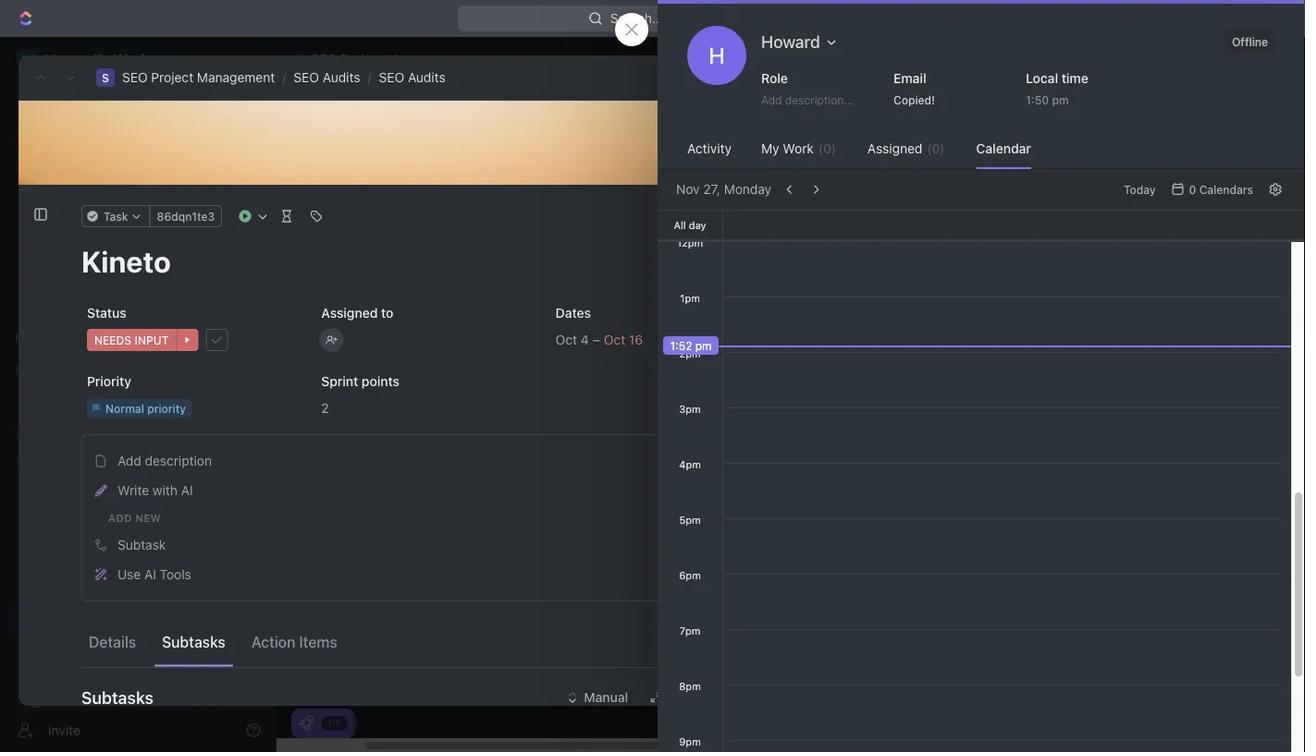 Task type: describe. For each thing, give the bounding box(es) containing it.
email copied!
[[893, 71, 935, 106]]

nov for nov 8
[[1248, 689, 1267, 701]]

9pm
[[679, 736, 701, 748]]

add description button
[[88, 447, 763, 477]]

monday
[[724, 182, 772, 197]]

use ai tools
[[117, 568, 191, 583]]

16
[[629, 332, 643, 348]]

all day
[[674, 219, 706, 231]]

customize button
[[1124, 166, 1218, 192]]

dashboards link
[[7, 184, 259, 214]]

oct right the –
[[604, 332, 625, 348]]

description
[[145, 454, 212, 469]]

1 horizontal spatial by
[[1062, 335, 1075, 348]]

overview link
[[341, 166, 402, 192]]

new button
[[1147, 4, 1212, 33]]

unscheduled
[[1038, 296, 1112, 309]]

email
[[893, 71, 926, 86]]

add for add new meta descriptions
[[1070, 618, 1091, 631]]

project for seo project management / seo audits / seo audits
[[151, 70, 193, 85]]

2 seo audits link from the left
[[379, 70, 446, 85]]

seo project management
[[321, 111, 627, 141]]

subtasks button
[[81, 676, 770, 721]]

1 audits from the left
[[323, 70, 360, 85]]

oct for oct 31
[[1245, 513, 1262, 525]]

2
[[321, 401, 329, 416]]

s for the middle the seo project management, , element
[[102, 71, 109, 84]]

1pm
[[680, 292, 700, 304]]

upgrade link
[[1052, 6, 1140, 31]]

tasks for overdue tasks
[[606, 172, 641, 187]]

overview
[[345, 172, 402, 187]]

created
[[902, 177, 942, 190]]

oct 31
[[1245, 513, 1276, 525]]

action
[[251, 634, 295, 651]]

points
[[362, 374, 400, 390]]

priority
[[87, 374, 131, 390]]

hide
[[1262, 260, 1287, 273]]

day
[[1103, 688, 1123, 701]]

share
[[1062, 70, 1097, 85]]

assigned for assigned to
[[321, 306, 378, 321]]

0 horizontal spatial today button
[[291, 209, 338, 231]]

task sidebar content section
[[842, 101, 1230, 707]]

0 horizontal spatial pm
[[695, 339, 712, 352]]

assigned (0)
[[868, 141, 945, 156]]

add inside role add description...
[[761, 93, 782, 106]]

1 horizontal spatial today button
[[1116, 179, 1163, 201]]

1 (0) from the left
[[818, 141, 836, 156]]

add for add description
[[117, 454, 141, 469]]

my work (0)
[[761, 141, 836, 156]]

needs inside needs input dropdown button
[[94, 334, 132, 347]]

add description... button
[[754, 89, 876, 111]]

s inside s seo project management
[[297, 54, 303, 64]]

sort by
[[1038, 335, 1075, 348]]

input inside task sidebar content section
[[931, 296, 957, 309]]

write with ai button
[[88, 477, 763, 506]]

task
[[967, 177, 989, 190]]

labor day
[[1070, 688, 1123, 701]]

oct for oct 18
[[1245, 408, 1262, 420]]

tasks
[[1259, 336, 1287, 349]]

subtasks for subtasks button
[[162, 634, 225, 651]]

you for you
[[880, 177, 899, 190]]

priority inside task sidebar content section
[[921, 251, 959, 264]]

update
[[869, 407, 912, 422]]

(you
[[1113, 177, 1137, 190]]

2 button
[[316, 392, 535, 426]]

urgent tasks link
[[433, 166, 517, 192]]

seo project management, , element inside sidebar navigation
[[17, 610, 35, 629]]

upgrade
[[1078, 11, 1131, 26]]

team space link
[[44, 448, 255, 477]]

needs inside task sidebar content section
[[894, 296, 927, 309]]

2 horizontal spatial seo project management, , element
[[292, 52, 307, 67]]

status
[[87, 306, 126, 321]]

favorites
[[15, 332, 64, 345]]

h
[[709, 43, 725, 68]]

labor
[[1070, 688, 1100, 701]]

overdue for overdue
[[1125, 296, 1173, 309]]

overdue tasks link
[[547, 166, 641, 192]]

created on nov 27
[[945, 71, 1043, 84]]

31
[[1265, 513, 1276, 525]]

action items button
[[244, 626, 345, 659]]

7
[[1271, 619, 1276, 631]]

role add description...
[[761, 71, 854, 106]]

0 horizontal spatial to
[[381, 306, 393, 321]]

nov 27, monday button
[[676, 182, 772, 197]]

assigned to
[[321, 306, 393, 321]]

to inside task sidebar content section
[[962, 251, 972, 264]]

project for seo project management
[[377, 111, 461, 141]]

checklists
[[933, 407, 992, 422]]

dashboards
[[44, 191, 116, 206]]

18
[[1265, 408, 1276, 420]]

needs input inside task sidebar content section
[[891, 296, 957, 309]]

my
[[761, 141, 779, 156]]

you for you set priority to
[[880, 251, 899, 264]]

52
[[1241, 336, 1255, 349]]

all
[[916, 407, 929, 422]]

86dqn1te3
[[157, 210, 215, 223]]

pm inside "local time 1:50 pm"
[[1052, 93, 1069, 106]]

local time 1:50 pm
[[1026, 71, 1088, 106]]

management for seo project management / seo audits / seo audits
[[197, 70, 275, 85]]

projects
[[55, 486, 104, 501]]

4pm
[[679, 459, 701, 471]]

#32xmwqh
[[1053, 177, 1110, 190]]

management for seo project management
[[466, 111, 621, 141]]

update all checklists
[[869, 407, 992, 422]]

nov 27, monday
[[676, 182, 772, 197]]

work
[[783, 141, 814, 156]]

new for add new meta descriptions
[[1094, 618, 1115, 631]]

–
[[593, 332, 600, 348]]

today for left the "today" button
[[299, 213, 331, 226]]

pencil image
[[95, 485, 107, 497]]

home link
[[7, 90, 259, 119]]

priority inside dropdown button
[[147, 402, 186, 415]]

0
[[1189, 183, 1196, 196]]

overdue tasks
[[551, 172, 641, 187]]

pulse
[[44, 222, 77, 238]]

copied!
[[893, 93, 935, 106]]

urgent tasks
[[436, 172, 517, 187]]

nov 7
[[1249, 619, 1276, 631]]

day
[[689, 219, 706, 231]]

created
[[945, 71, 987, 84]]

Edit task name text field
[[81, 244, 770, 280]]

with
[[153, 483, 178, 499]]

tools
[[160, 568, 191, 583]]

2pm
[[679, 348, 701, 360]]

1:50
[[1026, 93, 1049, 106]]

local
[[1026, 71, 1058, 86]]



Task type: locate. For each thing, give the bounding box(es) containing it.
home left page
[[1070, 407, 1101, 420]]

have
[[911, 191, 937, 204]]

0 horizontal spatial new
[[135, 513, 161, 525]]

needs input down you set priority to
[[891, 296, 957, 309]]

/ down s seo project management
[[368, 70, 371, 85]]

automations
[[1176, 51, 1253, 67]]

0 vertical spatial overdue
[[551, 172, 603, 187]]

activity up timeline on the right of the page
[[687, 141, 732, 156]]

buzzmarket
[[1070, 513, 1131, 525]]

2 vertical spatial seo project management, , element
[[17, 610, 35, 629]]

nov left 7
[[1249, 619, 1268, 631]]

1 vertical spatial overdue
[[1125, 296, 1173, 309]]

to down edit task name "text field"
[[381, 306, 393, 321]]

hide button
[[1257, 256, 1292, 278]]

tree containing team space
[[7, 385, 259, 753]]

2 vertical spatial s
[[22, 613, 30, 626]]

2 horizontal spatial s
[[297, 54, 303, 64]]

subtasks down details button
[[81, 688, 153, 708]]

tasks down reposition
[[606, 172, 641, 187]]

2 tasks from the left
[[606, 172, 641, 187]]

tasks right urgent
[[482, 172, 517, 187]]

input up the normal priority
[[135, 334, 169, 347]]

1 horizontal spatial needs input
[[891, 296, 957, 309]]

activity down copied!
[[865, 119, 929, 141]]

1 tasks from the left
[[482, 172, 517, 187]]

seo project management / seo audits / seo audits
[[122, 70, 446, 85]]

0 horizontal spatial home
[[44, 97, 80, 112]]

pm right 1:50
[[1052, 93, 1069, 106]]

1:52 pm
[[670, 339, 712, 352]]

1 vertical spatial to
[[381, 306, 393, 321]]

0 vertical spatial needs input
[[891, 296, 957, 309]]

1 vertical spatial project
[[151, 70, 193, 85]]

pm right 1:52
[[695, 339, 712, 352]]

by inside task sidebar content section
[[992, 177, 1005, 190]]

add inside button
[[117, 454, 141, 469]]

0 horizontal spatial ai
[[144, 568, 156, 583]]

priority right normal
[[147, 402, 186, 415]]

you up don't
[[880, 177, 899, 190]]

0 horizontal spatial seo audits link
[[294, 70, 360, 85]]

you left 'set'
[[880, 251, 899, 264]]

1 horizontal spatial ai
[[181, 483, 193, 499]]

overdue down reposition
[[551, 172, 603, 187]]

meta
[[1118, 618, 1144, 631]]

0 horizontal spatial assigned
[[321, 306, 378, 321]]

0 vertical spatial subtasks
[[162, 634, 225, 651]]

1 vertical spatial new
[[1094, 618, 1115, 631]]

manual
[[584, 691, 628, 706]]

1 vertical spatial management
[[197, 70, 275, 85]]

needs down status
[[94, 334, 132, 347]]

inbox
[[44, 128, 77, 143]]

add down role
[[761, 93, 782, 106]]

s up home link
[[102, 71, 109, 84]]

s inside sidebar navigation
[[22, 613, 30, 626]]

0 vertical spatial by
[[992, 177, 1005, 190]]

subtask
[[117, 538, 166, 553]]

0 horizontal spatial needs input
[[94, 334, 169, 347]]

0 vertical spatial to
[[962, 251, 972, 264]]

to
[[962, 251, 972, 264], [381, 306, 393, 321]]

1 vertical spatial today button
[[291, 209, 338, 231]]

tasks for urgent tasks
[[482, 172, 517, 187]]

0 vertical spatial new
[[135, 513, 161, 525]]

0 vertical spatial management
[[387, 51, 467, 67]]

1 horizontal spatial seo audits link
[[379, 70, 446, 85]]

1 horizontal spatial assigned
[[868, 141, 922, 156]]

needs down 'set'
[[894, 296, 927, 309]]

created this task by copying
[[899, 177, 1053, 190]]

overdue
[[551, 172, 603, 187], [1125, 296, 1173, 309]]

1 horizontal spatial today
[[1124, 183, 1156, 196]]

assigned for assigned (0)
[[868, 141, 922, 156]]

subtasks inside dropdown button
[[81, 688, 153, 708]]

add up "write"
[[117, 454, 141, 469]]

27,
[[703, 182, 720, 197]]

project up urgent
[[377, 111, 461, 141]]

1 vertical spatial priority
[[147, 402, 186, 415]]

0 horizontal spatial (0)
[[818, 141, 836, 156]]

0 vertical spatial ai
[[181, 483, 193, 499]]

1 seo audits link from the left
[[294, 70, 360, 85]]

tree
[[7, 385, 259, 753]]

write
[[117, 483, 149, 499]]

0 horizontal spatial tasks
[[482, 172, 517, 187]]

sidebar navigation
[[0, 37, 277, 753]]

s up seo project management / seo audits / seo audits
[[297, 54, 303, 64]]

ai right with
[[181, 483, 193, 499]]

5pm
[[679, 514, 701, 526]]

2 you from the top
[[880, 251, 899, 264]]

input down you set priority to
[[931, 296, 957, 309]]

0 vertical spatial today
[[1124, 183, 1156, 196]]

2 vertical spatial management
[[466, 111, 621, 141]]

1 vertical spatial today
[[299, 213, 331, 226]]

(0) up 'created'
[[927, 141, 945, 156]]

urgent
[[436, 172, 479, 187]]

12pm
[[677, 237, 703, 249]]

0 horizontal spatial seo project management, , element
[[17, 610, 35, 629]]

1 horizontal spatial input
[[931, 296, 957, 309]]

by right task on the right top of page
[[992, 177, 1005, 190]]

dates
[[556, 306, 591, 321]]

overdue right unscheduled
[[1125, 296, 1173, 309]]

0 horizontal spatial subtasks
[[81, 688, 153, 708]]

items
[[299, 634, 337, 651]]

1 vertical spatial seo project management, , element
[[96, 68, 115, 87]]

user group image
[[19, 457, 33, 468]]

1 horizontal spatial tasks
[[606, 172, 641, 187]]

subtasks for subtasks dropdown button
[[81, 688, 153, 708]]

home for home
[[44, 97, 80, 112]]

ai right use
[[144, 568, 156, 583]]

project up home link
[[151, 70, 193, 85]]

1 vertical spatial needs
[[94, 334, 132, 347]]

seo project management, , element
[[292, 52, 307, 67], [96, 68, 115, 87], [17, 610, 35, 629]]

oct left 18 on the right of the page
[[1245, 408, 1262, 420]]

1 vertical spatial needs input
[[94, 334, 169, 347]]

0 horizontal spatial today
[[299, 213, 331, 226]]

nov left "27"
[[1006, 71, 1027, 84]]

to left normal
[[962, 251, 972, 264]]

/ right the seo project management link
[[282, 70, 286, 85]]

you
[[880, 177, 899, 190], [880, 251, 899, 264]]

oct 18
[[1245, 408, 1276, 420]]

today for the "today" button to the right
[[1124, 183, 1156, 196]]

3pm
[[679, 403, 701, 415]]

0 horizontal spatial /
[[282, 70, 286, 85]]

0 vertical spatial input
[[931, 296, 957, 309]]

1 vertical spatial s
[[102, 71, 109, 84]]

1 horizontal spatial s
[[102, 71, 109, 84]]

0 vertical spatial s
[[297, 54, 303, 64]]

seo project management, , element up home link
[[96, 68, 115, 87]]

activity inside task sidebar content section
[[865, 119, 929, 141]]

oct for oct 4 – oct 16
[[556, 332, 577, 348]]

offline
[[1232, 35, 1268, 48]]

0 vertical spatial today button
[[1116, 179, 1163, 201]]

sprint points
[[321, 374, 400, 390]]

tree inside sidebar navigation
[[7, 385, 259, 753]]

1 horizontal spatial overdue
[[1125, 296, 1173, 309]]

reposition
[[585, 155, 650, 170]]

use ai tools button
[[88, 561, 763, 590]]

0 horizontal spatial s
[[22, 613, 30, 626]]

oct left 4
[[556, 332, 577, 348]]

add down the projects link
[[108, 513, 132, 525]]

seo audits link
[[294, 70, 360, 85], [379, 70, 446, 85]]

new up 'subtask'
[[135, 513, 161, 525]]

generate button
[[673, 684, 770, 713]]

home up inbox on the left of the page
[[44, 97, 80, 112]]

needs input down status
[[94, 334, 169, 347]]

0 vertical spatial you
[[880, 177, 899, 190]]

task button
[[81, 206, 150, 228]]

0 horizontal spatial audits
[[323, 70, 360, 85]]

0 horizontal spatial overdue
[[551, 172, 603, 187]]

7pm
[[679, 625, 701, 637]]

project
[[340, 51, 384, 67], [151, 70, 193, 85], [377, 111, 461, 141]]

1 you from the top
[[880, 177, 899, 190]]

0 vertical spatial assigned
[[868, 141, 922, 156]]

management
[[387, 51, 467, 67], [197, 70, 275, 85], [466, 111, 621, 141]]

0 vertical spatial seo project management, , element
[[292, 52, 307, 67]]

1 vertical spatial ai
[[144, 568, 156, 583]]

2 (0) from the left
[[927, 141, 945, 156]]

seo project management link
[[122, 70, 275, 85]]

customize
[[1148, 172, 1213, 187]]

nov left 8
[[1248, 689, 1267, 701]]

1 horizontal spatial needs
[[894, 296, 927, 309]]

input inside dropdown button
[[135, 334, 169, 347]]

role
[[761, 71, 788, 86]]

1 horizontal spatial /
[[368, 70, 371, 85]]

add for add new
[[108, 513, 132, 525]]

nov left "27,"
[[676, 182, 700, 197]]

subtask button
[[88, 531, 763, 561]]

home for home page
[[1070, 407, 1101, 420]]

share button
[[1050, 63, 1108, 92]]

0 vertical spatial pm
[[1052, 93, 1069, 106]]

needs input inside dropdown button
[[94, 334, 169, 347]]

0 horizontal spatial input
[[135, 334, 169, 347]]

onboarding checklist button image
[[299, 717, 314, 732]]

new
[[1173, 11, 1201, 26]]

by right sort
[[1062, 335, 1075, 348]]

0 horizontal spatial priority
[[147, 402, 186, 415]]

1:52
[[670, 339, 692, 352]]

normal priority button
[[81, 392, 301, 426]]

1 horizontal spatial new
[[1094, 618, 1115, 631]]

assigned up 'created'
[[868, 141, 922, 156]]

1 horizontal spatial subtasks
[[162, 634, 225, 651]]

seo project management, , element left details button
[[17, 610, 35, 629]]

nov for nov 27, monday
[[676, 182, 700, 197]]

1 horizontal spatial priority
[[921, 251, 959, 264]]

0 calendars
[[1189, 183, 1253, 196]]

reply
[[1171, 450, 1201, 463]]

1 vertical spatial assigned
[[321, 306, 378, 321]]

new left meta
[[1094, 618, 1115, 631]]

2 audits from the left
[[408, 70, 446, 85]]

assigned up sprint
[[321, 306, 378, 321]]

pulse link
[[7, 216, 259, 245]]

priority right 'set'
[[921, 251, 959, 264]]

1 horizontal spatial pm
[[1052, 93, 1069, 106]]

nov for nov 7
[[1249, 619, 1268, 631]]

inbox link
[[7, 121, 259, 151]]

0 horizontal spatial activity
[[687, 141, 732, 156]]

home inside sidebar navigation
[[44, 97, 80, 112]]

details
[[89, 634, 136, 651]]

1 horizontal spatial (0)
[[927, 141, 945, 156]]

s left details button
[[22, 613, 30, 626]]

subtasks down the tools
[[162, 634, 225, 651]]

0 vertical spatial project
[[340, 51, 384, 67]]

1 horizontal spatial seo project management, , element
[[96, 68, 115, 87]]

today
[[1124, 183, 1156, 196], [299, 213, 331, 226]]

0 vertical spatial priority
[[921, 251, 959, 264]]

new
[[135, 513, 161, 525], [1094, 618, 1115, 631]]

goals
[[44, 254, 78, 269]]

1 vertical spatial home
[[1070, 407, 1101, 420]]

search button
[[985, 166, 1057, 192]]

subtasks inside button
[[162, 634, 225, 651]]

2 / from the left
[[368, 70, 371, 85]]

1 horizontal spatial activity
[[865, 119, 929, 141]]

8
[[1270, 689, 1276, 701]]

docs link
[[7, 153, 259, 182]]

1 horizontal spatial audits
[[408, 70, 446, 85]]

1 vertical spatial subtasks
[[81, 688, 153, 708]]

0 horizontal spatial needs
[[94, 334, 132, 347]]

favorites button
[[7, 327, 71, 350]]

1 vertical spatial by
[[1062, 335, 1075, 348]]

team space
[[44, 455, 117, 470]]

#32xmwqh (you don't have access)
[[880, 177, 1137, 204]]

1 horizontal spatial to
[[962, 251, 972, 264]]

new for add new
[[135, 513, 161, 525]]

ai
[[181, 483, 193, 499], [144, 568, 156, 583]]

all
[[674, 219, 686, 231]]

project up seo project management / seo audits / seo audits
[[340, 51, 384, 67]]

2 vertical spatial project
[[377, 111, 461, 141]]

audits
[[323, 70, 360, 85], [408, 70, 446, 85]]

normal priority
[[105, 402, 186, 415]]

1 vertical spatial pm
[[695, 339, 712, 352]]

overdue for overdue tasks
[[551, 172, 603, 187]]

s
[[297, 54, 303, 64], [102, 71, 109, 84], [22, 613, 30, 626]]

1 vertical spatial input
[[135, 334, 169, 347]]

1 / from the left
[[282, 70, 286, 85]]

team
[[44, 455, 77, 470]]

(0) right work
[[818, 141, 836, 156]]

oct left 31
[[1245, 513, 1262, 525]]

0 vertical spatial needs
[[894, 296, 927, 309]]

add left meta
[[1070, 618, 1091, 631]]

0 horizontal spatial by
[[992, 177, 1005, 190]]

spaces
[[15, 364, 54, 376]]

0 vertical spatial home
[[44, 97, 80, 112]]

invite
[[48, 723, 80, 739]]

projects link
[[55, 479, 207, 509]]

s for the seo project management, , element inside sidebar navigation
[[22, 613, 30, 626]]

oct 4 – oct 16
[[556, 332, 643, 348]]

howard
[[761, 31, 820, 51]]

seo project management, , element up seo project management / seo audits / seo audits
[[292, 52, 307, 67]]

onboarding checklist button element
[[299, 717, 314, 732]]

1 vertical spatial you
[[880, 251, 899, 264]]

1 horizontal spatial home
[[1070, 407, 1101, 420]]

s seo project management
[[297, 51, 467, 67]]

add new meta descriptions
[[1070, 618, 1211, 631]]

search...
[[610, 11, 663, 26]]



Task type: vqa. For each thing, say whether or not it's contained in the screenshot.


